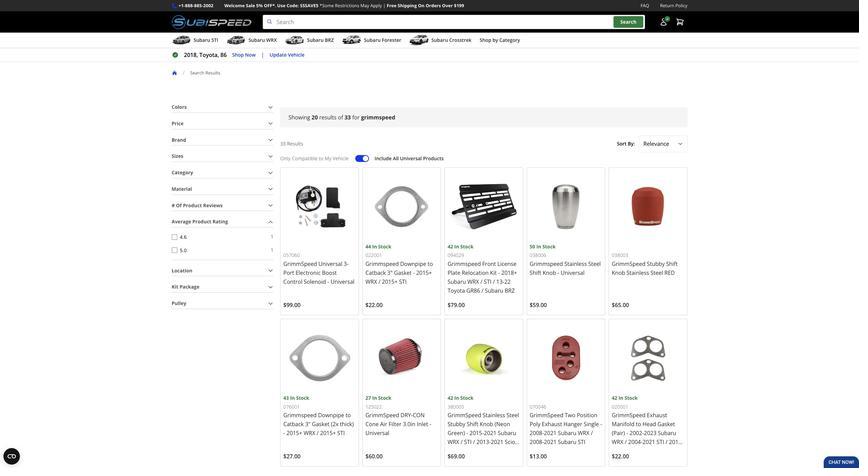 Task type: locate. For each thing, give the bounding box(es) containing it.
(pair)
[[612, 429, 625, 437]]

1 horizontal spatial 86
[[448, 456, 454, 464]]

average product rating button
[[172, 217, 274, 227]]

0 vertical spatial kit
[[490, 269, 497, 277]]

1 vertical spatial exhaust
[[542, 420, 562, 428]]

0 horizontal spatial 33
[[280, 140, 286, 147]]

1 vertical spatial $22.00
[[612, 453, 629, 460]]

grimmspeed exhaust manifold to head gasket (pair) - 2002-2023 subaru wrx / 2004-2021 sti / 2013-2020 brz image
[[612, 322, 685, 394]]

0 vertical spatial stubby
[[647, 260, 665, 268]]

grimmspeed dry-con cone air filter 3.0in inlet - universal image
[[366, 322, 438, 394]]

product down # of product reviews
[[192, 218, 211, 225]]

stock up 076001 in the bottom of the page
[[296, 395, 309, 401]]

0 vertical spatial 3"
[[387, 269, 393, 277]]

$13.00
[[530, 453, 547, 460]]

1 horizontal spatial steel
[[589, 260, 601, 268]]

5%
[[256, 2, 263, 9]]

brz down 22
[[505, 287, 515, 294]]

wrx inside subaru wrx dropdown button
[[266, 37, 277, 43]]

1 horizontal spatial |
[[383, 2, 386, 9]]

(neon
[[495, 420, 510, 428]]

stock inside 42 in stock 094029 grimmspeed front license plate relocation kit - 2018+ subaru wrx / sti / 13-22 toyota gr86 / subaru brz
[[461, 243, 474, 250]]

a subaru brz thumbnail image image
[[285, 35, 304, 45]]

1 1 from the top
[[271, 233, 274, 240]]

shop
[[480, 37, 492, 43], [232, 51, 244, 58]]

kit
[[490, 269, 497, 277], [172, 284, 178, 290]]

downpipe for (2x
[[318, 412, 344, 419]]

0 vertical spatial vehicle
[[288, 51, 305, 58]]

2018, toyota, 86
[[184, 51, 227, 59]]

brz down 2004-
[[626, 447, 636, 455]]

search results link
[[190, 70, 226, 76]]

2 vertical spatial shift
[[467, 420, 479, 428]]

products
[[423, 155, 444, 162]]

33 up only
[[280, 140, 286, 147]]

kit package button
[[172, 282, 274, 292]]

057060 grimmspeed universal 3- port electronic boost control solenoid - universal
[[284, 252, 355, 285]]

grimmspeed for grimmspeed front license plate relocation kit - 2018+ subaru wrx / sti / 13-22 toyota gr86 / subaru brz
[[448, 260, 481, 268]]

grimmspeed down 070046
[[530, 412, 564, 419]]

43
[[284, 395, 289, 401]]

1 vertical spatial 3"
[[305, 420, 311, 428]]

kit down front
[[490, 269, 497, 277]]

0 horizontal spatial gasket
[[312, 420, 330, 428]]

gasket for subaru
[[658, 420, 675, 428]]

0 horizontal spatial $22.00
[[366, 301, 383, 309]]

colors button
[[172, 102, 274, 113]]

grimmspeed up the electronic
[[284, 260, 317, 268]]

stainless inside 038003 grimmspeed stubby shift knob stainless steel red
[[627, 269, 649, 277]]

stock up 125022
[[378, 395, 392, 401]]

1 horizontal spatial gasket
[[394, 269, 412, 277]]

front
[[483, 260, 496, 268]]

subaru inside dropdown button
[[249, 37, 265, 43]]

shift down 038006
[[530, 269, 542, 277]]

0 vertical spatial $22.00
[[366, 301, 383, 309]]

0 horizontal spatial knob
[[480, 420, 493, 428]]

subaru forester button
[[342, 34, 401, 48]]

a subaru wrx thumbnail image image
[[227, 35, 246, 45]]

price button
[[172, 118, 274, 129]]

0 horizontal spatial kit
[[172, 284, 178, 290]]

stock inside 44 in stock 022001 grimmspeed downpipe to catback 3" gasket - 2015+ wrx / 2015+ sti
[[378, 243, 392, 250]]

vehicle right the my
[[333, 155, 349, 162]]

in inside the 43 in stock 076001 grimmspeed downpipe to catback 3" gasket (2x thick) - 2015+ wrx / 2015+ sti
[[290, 395, 295, 401]]

wrx inside 44 in stock 022001 grimmspeed downpipe to catback 3" gasket - 2015+ wrx / 2015+ sti
[[366, 278, 377, 285]]

stubby up green)
[[448, 420, 466, 428]]

2 horizontal spatial shift
[[666, 260, 678, 268]]

universal
[[400, 155, 422, 162], [319, 260, 343, 268], [561, 269, 585, 277], [331, 278, 355, 285], [366, 429, 390, 437]]

3" inside the 43 in stock 076001 grimmspeed downpipe to catback 3" gasket (2x thick) - 2015+ wrx / 2015+ sti
[[305, 420, 311, 428]]

in up 020001
[[619, 395, 624, 401]]

1 vertical spatial 86
[[448, 456, 454, 464]]

2 horizontal spatial stainless
[[627, 269, 649, 277]]

0 horizontal spatial shop
[[232, 51, 244, 58]]

1 vertical spatial downpipe
[[318, 412, 344, 419]]

3.0in
[[403, 420, 416, 428]]

brz left a subaru forester thumbnail image
[[325, 37, 334, 43]]

stock for grimmspeed stainless steel stubby shift knob (neon green) - 2015-2021 subaru wrx / sti / 2013-2021 scion fr-s / subaru brz / toyota 86
[[461, 395, 474, 401]]

shop by category
[[480, 37, 520, 43]]

1 horizontal spatial 2013-
[[669, 438, 684, 446]]

stock inside 42 in stock 020001 grimmspeed exhaust manifold to head gasket (pair) - 2002-2023 subaru wrx / 2004-2021 sti / 2013- 2020 brz
[[625, 395, 638, 401]]

2 horizontal spatial knob
[[612, 269, 626, 277]]

update vehicle button
[[270, 51, 305, 59]]

downpipe for -
[[400, 260, 426, 268]]

average product rating
[[172, 218, 228, 225]]

product up average product rating
[[183, 202, 202, 208]]

86 right toyota, on the left top of the page
[[221, 51, 227, 59]]

shop for shop now
[[232, 51, 244, 58]]

brz down 2015-
[[484, 447, 494, 455]]

vehicle down a subaru brz thumbnail image
[[288, 51, 305, 58]]

0 vertical spatial exhaust
[[647, 412, 668, 419]]

33 left for
[[345, 114, 351, 121]]

1 horizontal spatial exhaust
[[647, 412, 668, 419]]

0 horizontal spatial 2013-
[[477, 438, 491, 446]]

of right results
[[338, 114, 343, 121]]

1 horizontal spatial 33
[[345, 114, 351, 121]]

038003
[[612, 252, 629, 258]]

in inside 44 in stock 022001 grimmspeed downpipe to catback 3" gasket - 2015+ wrx / 2015+ sti
[[372, 243, 377, 250]]

20
[[312, 114, 318, 121]]

knob
[[543, 269, 556, 277], [612, 269, 626, 277], [480, 420, 493, 428]]

stock for grimmspeed exhaust manifold to head gasket (pair) - 2002-2023 subaru wrx / 2004-2021 sti / 2013- 2020 brz
[[625, 395, 638, 401]]

select... image
[[678, 141, 683, 147]]

0 vertical spatial 1
[[271, 233, 274, 240]]

gasket
[[394, 269, 412, 277], [312, 420, 330, 428], [658, 420, 675, 428]]

toyota inside 42 in stock 380005 grimmspeed stainless steel stubby shift knob (neon green) - 2015-2021 subaru wrx / sti / 2013-2021 scion fr-s / subaru brz / toyota 86
[[498, 447, 516, 455]]

2020
[[612, 447, 625, 455]]

1 vertical spatial shop
[[232, 51, 244, 58]]

stock up 038006
[[543, 243, 556, 250]]

22
[[505, 278, 511, 285]]

toyota up $79.00
[[448, 287, 465, 294]]

may
[[361, 2, 369, 9]]

1 horizontal spatial shop
[[480, 37, 492, 43]]

1 horizontal spatial stubby
[[647, 260, 665, 268]]

for
[[352, 114, 360, 121]]

sti inside the 43 in stock 076001 grimmspeed downpipe to catback 3" gasket (2x thick) - 2015+ wrx / 2015+ sti
[[337, 429, 345, 437]]

red
[[665, 269, 675, 277]]

results for 33 results
[[287, 140, 303, 147]]

green)
[[448, 429, 465, 437]]

33
[[345, 114, 351, 121], [280, 140, 286, 147]]

stock up 094029
[[461, 243, 474, 250]]

catback for /
[[366, 269, 386, 277]]

cone
[[366, 420, 379, 428]]

steel for grimmspeed stubby shift knob stainless steel red
[[651, 269, 663, 277]]

grimmspeed down 038003 at the right
[[612, 260, 646, 268]]

0 vertical spatial search
[[621, 19, 637, 25]]

results down toyota, on the left top of the page
[[205, 70, 220, 76]]

scion
[[505, 438, 519, 446]]

toyota down scion on the right bottom of page
[[498, 447, 516, 455]]

0 vertical spatial toyota
[[448, 287, 465, 294]]

1 vertical spatial kit
[[172, 284, 178, 290]]

0 horizontal spatial search
[[190, 70, 204, 76]]

steel for grimmspeed stainless steel stubby shift knob (neon green) - 2015-2021 subaru wrx / sti / 2013-2021 scion fr-s / subaru brz / toyota 86
[[507, 412, 519, 419]]

$22.00 for grimmspeed exhaust manifold to head gasket (pair) - 2002-2023 subaru wrx / 2004-2021 sti / 2013- 2020 brz
[[612, 453, 629, 460]]

exhaust right the poly
[[542, 420, 562, 428]]

include
[[375, 155, 392, 162]]

sti inside dropdown button
[[212, 37, 218, 43]]

steel
[[589, 260, 601, 268], [651, 269, 663, 277], [507, 412, 519, 419]]

subaru brz button
[[285, 34, 334, 48]]

subaru forester
[[364, 37, 401, 43]]

42 inside 42 in stock 020001 grimmspeed exhaust manifold to head gasket (pair) - 2002-2023 subaru wrx / 2004-2021 sti / 2013- 2020 brz
[[612, 395, 618, 401]]

stubby up red
[[647, 260, 665, 268]]

in right 50
[[537, 243, 541, 250]]

in up 380005
[[455, 395, 459, 401]]

0 horizontal spatial toyota
[[448, 287, 465, 294]]

stock for grimmspeed downpipe to catback 3" gasket (2x thick) - 2015+ wrx / 2015+ sti
[[296, 395, 309, 401]]

grimmspeed for grimmspeed downpipe to catback 3" gasket (2x thick) - 2015+ wrx / 2015+ sti
[[284, 412, 317, 419]]

kit left package
[[172, 284, 178, 290]]

grimmspeed for grimmspeed stainless steel shift knob  - universal
[[530, 260, 563, 268]]

2 horizontal spatial gasket
[[658, 420, 675, 428]]

to inside 44 in stock 022001 grimmspeed downpipe to catback 3" gasket - 2015+ wrx / 2015+ sti
[[428, 260, 433, 268]]

2 horizontal spatial steel
[[651, 269, 663, 277]]

results for search results
[[205, 70, 220, 76]]

0 vertical spatial stainless
[[565, 260, 587, 268]]

material button
[[172, 184, 274, 194]]

2008- up "$13.00"
[[530, 438, 544, 446]]

1 horizontal spatial $22.00
[[612, 453, 629, 460]]

stock up the 022001
[[378, 243, 392, 250]]

stock inside 50 in stock 038006 grimmspeed stainless steel shift knob  - universal
[[543, 243, 556, 250]]

restrictions
[[335, 2, 360, 9]]

use
[[277, 2, 286, 9]]

catback for 2015+
[[284, 420, 304, 428]]

- inside 057060 grimmspeed universal 3- port electronic boost control solenoid - universal
[[328, 278, 329, 285]]

knob down 038006
[[543, 269, 556, 277]]

shift inside 038003 grimmspeed stubby shift knob stainless steel red
[[666, 260, 678, 268]]

knob inside 038003 grimmspeed stubby shift knob stainless steel red
[[612, 269, 626, 277]]

0 horizontal spatial results
[[205, 70, 220, 76]]

2013- inside 42 in stock 380005 grimmspeed stainless steel stubby shift knob (neon green) - 2015-2021 subaru wrx / sti / 2013-2021 scion fr-s / subaru brz / toyota 86
[[477, 438, 491, 446]]

0 horizontal spatial vehicle
[[288, 51, 305, 58]]

2 vertical spatial steel
[[507, 412, 519, 419]]

subaru inside 'dropdown button'
[[307, 37, 324, 43]]

grimmspeed up air
[[366, 412, 399, 419]]

gasket inside 44 in stock 022001 grimmspeed downpipe to catback 3" gasket - 2015+ wrx / 2015+ sti
[[394, 269, 412, 277]]

42 inside 42 in stock 380005 grimmspeed stainless steel stubby shift knob (neon green) - 2015-2021 subaru wrx / sti / 2013-2021 scion fr-s / subaru brz / toyota 86
[[448, 395, 453, 401]]

86
[[221, 51, 227, 59], [448, 456, 454, 464]]

shop left by
[[480, 37, 492, 43]]

plate
[[448, 269, 461, 277]]

grimmspeed inside 44 in stock 022001 grimmspeed downpipe to catback 3" gasket - 2015+ wrx / 2015+ sti
[[366, 260, 399, 268]]

0 vertical spatial results
[[205, 70, 220, 76]]

42 up 380005
[[448, 395, 453, 401]]

2008- down the poly
[[530, 429, 544, 437]]

42 up 094029
[[448, 243, 453, 250]]

sti inside 42 in stock 094029 grimmspeed front license plate relocation kit - 2018+ subaru wrx / sti / 13-22 toyota gr86 / subaru brz
[[484, 278, 492, 285]]

brand button
[[172, 135, 274, 145]]

search inside search button
[[621, 19, 637, 25]]

stock up 020001
[[625, 395, 638, 401]]

2018,
[[184, 51, 198, 59]]

stock inside 27 in stock 125022 grimmspeed dry-con cone air filter 3.0in inlet - universal
[[378, 395, 392, 401]]

stock inside the 43 in stock 076001 grimmspeed downpipe to catback 3" gasket (2x thick) - 2015+ wrx / 2015+ sti
[[296, 395, 309, 401]]

grimmspeed inside 50 in stock 038006 grimmspeed stainless steel shift knob  - universal
[[530, 260, 563, 268]]

steel for grimmspeed stainless steel shift knob  - universal
[[589, 260, 601, 268]]

1 horizontal spatial toyota
[[498, 447, 516, 455]]

0 horizontal spatial downpipe
[[318, 412, 344, 419]]

in right '27'
[[372, 395, 377, 401]]

stock for grimmspeed stainless steel shift knob  - universal
[[543, 243, 556, 250]]

0 horizontal spatial stainless
[[483, 412, 505, 419]]

1 2013- from the left
[[477, 438, 491, 446]]

license
[[498, 260, 517, 268]]

1 vertical spatial steel
[[651, 269, 663, 277]]

exhaust inside 42 in stock 020001 grimmspeed exhaust manifold to head gasket (pair) - 2002-2023 subaru wrx / 2004-2021 sti / 2013- 2020 brz
[[647, 412, 668, 419]]

0 vertical spatial 33
[[345, 114, 351, 121]]

grimmspeed down 038006
[[530, 260, 563, 268]]

in right the 44
[[372, 243, 377, 250]]

in right "43"
[[290, 395, 295, 401]]

1 horizontal spatial kit
[[490, 269, 497, 277]]

gasket inside 42 in stock 020001 grimmspeed exhaust manifold to head gasket (pair) - 2002-2023 subaru wrx / 2004-2021 sti / 2013- 2020 brz
[[658, 420, 675, 428]]

exhaust inside 070046 grimmspeed two position poly exhaust hanger single  - 2008-2021 subaru wrx / 2008-2021 subaru sti
[[542, 420, 562, 428]]

0 vertical spatial product
[[183, 202, 202, 208]]

1 vertical spatial product
[[192, 218, 211, 225]]

shop for shop by category
[[480, 37, 492, 43]]

0 vertical spatial shop
[[480, 37, 492, 43]]

stock for grimmspeed front license plate relocation kit - 2018+ subaru wrx / sti / 13-22 toyota gr86 / subaru brz
[[461, 243, 474, 250]]

1 vertical spatial stubby
[[448, 420, 466, 428]]

stock up 380005
[[461, 395, 474, 401]]

wrx inside 42 in stock 380005 grimmspeed stainless steel stubby shift knob (neon green) - 2015-2021 subaru wrx / sti / 2013-2021 scion fr-s / subaru brz / toyota 86
[[448, 438, 459, 446]]

1 vertical spatial catback
[[284, 420, 304, 428]]

*some
[[320, 2, 334, 9]]

showing
[[289, 114, 310, 121]]

knob up 2015-
[[480, 420, 493, 428]]

downpipe inside 44 in stock 022001 grimmspeed downpipe to catback 3" gasket - 2015+ wrx / 2015+ sti
[[400, 260, 426, 268]]

shop left now in the left of the page
[[232, 51, 244, 58]]

steel inside 42 in stock 380005 grimmspeed stainless steel stubby shift knob (neon green) - 2015-2021 subaru wrx / sti / 2013-2021 scion fr-s / subaru brz / toyota 86
[[507, 412, 519, 419]]

1 horizontal spatial shift
[[530, 269, 542, 277]]

885-
[[194, 2, 203, 9]]

downpipe
[[400, 260, 426, 268], [318, 412, 344, 419]]

grimmspeed down 380005
[[448, 412, 482, 419]]

1 horizontal spatial of
[[338, 114, 343, 121]]

42 up 020001
[[612, 395, 618, 401]]

42 inside 42 in stock 094029 grimmspeed front license plate relocation kit - 2018+ subaru wrx / sti / 13-22 toyota gr86 / subaru brz
[[448, 243, 453, 250]]

stainless inside 42 in stock 380005 grimmspeed stainless steel stubby shift knob (neon green) - 2015-2021 subaru wrx / sti / 2013-2021 scion fr-s / subaru brz / toyota 86
[[483, 412, 505, 419]]

grimmspeed down 094029
[[448, 260, 481, 268]]

manifold
[[612, 420, 635, 428]]

subaru sti
[[194, 37, 218, 43]]

1 horizontal spatial catback
[[366, 269, 386, 277]]

stainless inside 50 in stock 038006 grimmspeed stainless steel shift knob  - universal
[[565, 260, 587, 268]]

0 vertical spatial catback
[[366, 269, 386, 277]]

1 horizontal spatial search
[[621, 19, 637, 25]]

grimmspeed up the 'manifold'
[[612, 412, 646, 419]]

1 vertical spatial 2008-
[[530, 438, 544, 446]]

1 horizontal spatial stainless
[[565, 260, 587, 268]]

catback down 076001 in the bottom of the page
[[284, 420, 304, 428]]

in inside 27 in stock 125022 grimmspeed dry-con cone air filter 3.0in inlet - universal
[[372, 395, 377, 401]]

86 inside 42 in stock 380005 grimmspeed stainless steel stubby shift knob (neon green) - 2015-2021 subaru wrx / sti / 2013-2021 scion fr-s / subaru brz / toyota 86
[[448, 456, 454, 464]]

stock inside 42 in stock 380005 grimmspeed stainless steel stubby shift knob (neon green) - 2015-2021 subaru wrx / sti / 2013-2021 scion fr-s / subaru brz / toyota 86
[[461, 395, 474, 401]]

open widget image
[[3, 448, 20, 465]]

grimmspeed two position poly exhaust hanger single  - 2008-2021 subaru wrx / 2008-2021 subaru sti image
[[530, 322, 603, 394]]

fr-
[[448, 447, 456, 455]]

+1-888-885-2002 link
[[179, 2, 214, 9]]

27
[[366, 395, 371, 401]]

stubby inside 42 in stock 380005 grimmspeed stainless steel stubby shift knob (neon green) - 2015-2021 subaru wrx / sti / 2013-2021 scion fr-s / subaru brz / toyota 86
[[448, 420, 466, 428]]

1 vertical spatial results
[[287, 140, 303, 147]]

0 vertical spatial downpipe
[[400, 260, 426, 268]]

in inside 50 in stock 038006 grimmspeed stainless steel shift knob  - universal
[[537, 243, 541, 250]]

pulley
[[172, 300, 186, 306]]

knob down 038003 at the right
[[612, 269, 626, 277]]

1 vertical spatial shift
[[530, 269, 542, 277]]

1 vertical spatial toyota
[[498, 447, 516, 455]]

0 horizontal spatial stubby
[[448, 420, 466, 428]]

grimmspeed universal 3-port electronic boost control solenoid - universal image
[[284, 170, 356, 243]]

grimmspeed inside 27 in stock 125022 grimmspeed dry-con cone air filter 3.0in inlet - universal
[[366, 412, 399, 419]]

13-
[[497, 278, 505, 285]]

86 down the fr-
[[448, 456, 454, 464]]

in up 094029
[[455, 243, 459, 250]]

0 horizontal spatial |
[[261, 51, 264, 59]]

0 horizontal spatial shift
[[467, 420, 479, 428]]

sti inside 070046 grimmspeed two position poly exhaust hanger single  - 2008-2021 subaru wrx / 2008-2021 subaru sti
[[578, 438, 586, 446]]

poly
[[530, 420, 541, 428]]

grimmspeed downpipe to catback 3" gasket - 2015+ wrx / 2015+ sti image
[[366, 170, 438, 243]]

44 in stock 022001 grimmspeed downpipe to catback 3" gasket - 2015+ wrx / 2015+ sti
[[366, 243, 433, 285]]

| right now in the left of the page
[[261, 51, 264, 59]]

1 vertical spatial 1
[[271, 247, 274, 253]]

0 horizontal spatial of
[[176, 202, 182, 208]]

1 vertical spatial stainless
[[627, 269, 649, 277]]

search for search results
[[190, 70, 204, 76]]

in for grimmspeed exhaust manifold to head gasket (pair) - 2002-2023 subaru wrx / 2004-2021 sti / 2013- 2020 brz
[[619, 395, 624, 401]]

return
[[660, 2, 675, 9]]

50
[[530, 243, 535, 250]]

1 vertical spatial of
[[176, 202, 182, 208]]

grimmspeed downpipe to catback 3" gasket (2x thick) - 2015+ wrx / 2015+ sti image
[[284, 322, 356, 394]]

0 horizontal spatial 86
[[221, 51, 227, 59]]

grimmspeed inside the 43 in stock 076001 grimmspeed downpipe to catback 3" gasket (2x thick) - 2015+ wrx / 2015+ sti
[[284, 412, 317, 419]]

in inside 42 in stock 380005 grimmspeed stainless steel stubby shift knob (neon green) - 2015-2021 subaru wrx / sti / 2013-2021 scion fr-s / subaru brz / toyota 86
[[455, 395, 459, 401]]

3-
[[344, 260, 349, 268]]

steel inside 038003 grimmspeed stubby shift knob stainless steel red
[[651, 269, 663, 277]]

2 vertical spatial stainless
[[483, 412, 505, 419]]

0 vertical spatial steel
[[589, 260, 601, 268]]

42 for grimmspeed front license plate relocation kit - 2018+ subaru wrx / sti / 13-22 toyota gr86 / subaru brz
[[448, 243, 453, 250]]

kit inside 42 in stock 094029 grimmspeed front license plate relocation kit - 2018+ subaru wrx / sti / 13-22 toyota gr86 / subaru brz
[[490, 269, 497, 277]]

toyota inside 42 in stock 094029 grimmspeed front license plate relocation kit - 2018+ subaru wrx / sti / 13-22 toyota gr86 / subaru brz
[[448, 287, 465, 294]]

thick)
[[340, 420, 354, 428]]

colors
[[172, 104, 187, 110]]

catback inside the 43 in stock 076001 grimmspeed downpipe to catback 3" gasket (2x thick) - 2015+ wrx / 2015+ sti
[[284, 420, 304, 428]]

|
[[383, 2, 386, 9], [261, 51, 264, 59]]

grimmspeed down 076001 in the bottom of the page
[[284, 412, 317, 419]]

0 horizontal spatial exhaust
[[542, 420, 562, 428]]

exhaust up head
[[647, 412, 668, 419]]

brz
[[325, 37, 334, 43], [505, 287, 515, 294], [484, 447, 494, 455], [626, 447, 636, 455]]

shift inside 50 in stock 038006 grimmspeed stainless steel shift knob  - universal
[[530, 269, 542, 277]]

sti
[[212, 37, 218, 43], [399, 278, 407, 285], [484, 278, 492, 285], [337, 429, 345, 437], [464, 438, 472, 446], [578, 438, 586, 446], [657, 438, 665, 446]]

return policy link
[[660, 2, 688, 9]]

in inside 42 in stock 020001 grimmspeed exhaust manifold to head gasket (pair) - 2002-2023 subaru wrx / 2004-2021 sti / 2013- 2020 brz
[[619, 395, 624, 401]]

grimmspeed inside 42 in stock 094029 grimmspeed front license plate relocation kit - 2018+ subaru wrx / sti / 13-22 toyota gr86 / subaru brz
[[448, 260, 481, 268]]

results
[[319, 114, 337, 121]]

shift up red
[[666, 260, 678, 268]]

shift up 2015-
[[467, 420, 479, 428]]

a subaru forester thumbnail image image
[[342, 35, 361, 45]]

1 horizontal spatial results
[[287, 140, 303, 147]]

universal inside 50 in stock 038006 grimmspeed stainless steel shift knob  - universal
[[561, 269, 585, 277]]

head
[[643, 420, 656, 428]]

of right #
[[176, 202, 182, 208]]

catback down the 022001
[[366, 269, 386, 277]]

50 in stock 038006 grimmspeed stainless steel shift knob  - universal
[[530, 243, 601, 277]]

0 vertical spatial shift
[[666, 260, 678, 268]]

1 horizontal spatial 3"
[[387, 269, 393, 277]]

1 vertical spatial vehicle
[[333, 155, 349, 162]]

1 horizontal spatial knob
[[543, 269, 556, 277]]

grimmspeed down the 022001
[[366, 260, 399, 268]]

kit inside dropdown button
[[172, 284, 178, 290]]

grimmspeed inside 070046 grimmspeed two position poly exhaust hanger single  - 2008-2021 subaru wrx / 2008-2021 subaru sti
[[530, 412, 564, 419]]

42 for grimmspeed stainless steel stubby shift knob (neon green) - 2015-2021 subaru wrx / sti / 2013-2021 scion fr-s / subaru brz / toyota 86
[[448, 395, 453, 401]]

0 vertical spatial 2008-
[[530, 429, 544, 437]]

| left free
[[383, 2, 386, 9]]

to inside 42 in stock 020001 grimmspeed exhaust manifold to head gasket (pair) - 2002-2023 subaru wrx / 2004-2021 sti / 2013- 2020 brz
[[636, 420, 641, 428]]

057060
[[284, 252, 300, 258]]

gasket inside the 43 in stock 076001 grimmspeed downpipe to catback 3" gasket (2x thick) - 2015+ wrx / 2015+ sti
[[312, 420, 330, 428]]

1 horizontal spatial downpipe
[[400, 260, 426, 268]]

over
[[442, 2, 453, 9]]

search input field
[[263, 15, 645, 29]]

/ inside 44 in stock 022001 grimmspeed downpipe to catback 3" gasket - 2015+ wrx / 2015+ sti
[[379, 278, 381, 285]]

grimmspeed
[[361, 114, 395, 121]]

two
[[565, 412, 576, 419]]

2 1 from the top
[[271, 247, 274, 253]]

2015+
[[416, 269, 432, 277], [382, 278, 398, 285], [287, 429, 302, 437], [320, 429, 336, 437]]

2 2013- from the left
[[669, 438, 684, 446]]

results up compatible
[[287, 140, 303, 147]]

steel inside 50 in stock 038006 grimmspeed stainless steel shift knob  - universal
[[589, 260, 601, 268]]

0 horizontal spatial catback
[[284, 420, 304, 428]]

wrx inside 42 in stock 094029 grimmspeed front license plate relocation kit - 2018+ subaru wrx / sti / 13-22 toyota gr86 / subaru brz
[[468, 278, 479, 285]]

stainless for grimmspeed
[[565, 260, 587, 268]]

0 vertical spatial of
[[338, 114, 343, 121]]

0 horizontal spatial steel
[[507, 412, 519, 419]]

shop inside 'dropdown button'
[[480, 37, 492, 43]]

only
[[280, 155, 291, 162]]

0 horizontal spatial 3"
[[305, 420, 311, 428]]

grimmspeed inside 057060 grimmspeed universal 3- port electronic boost control solenoid - universal
[[284, 260, 317, 268]]

3" for wrx
[[305, 420, 311, 428]]

3" inside 44 in stock 022001 grimmspeed downpipe to catback 3" gasket - 2015+ wrx / 2015+ sti
[[387, 269, 393, 277]]

gr86
[[467, 287, 480, 294]]

1 vertical spatial search
[[190, 70, 204, 76]]

1 for 5.0
[[271, 247, 274, 253]]

location button
[[172, 265, 274, 276]]

solenoid
[[304, 278, 326, 285]]

in inside 42 in stock 094029 grimmspeed front license plate relocation kit - 2018+ subaru wrx / sti / 13-22 toyota gr86 / subaru brz
[[455, 243, 459, 250]]

catback inside 44 in stock 022001 grimmspeed downpipe to catback 3" gasket - 2015+ wrx / 2015+ sti
[[366, 269, 386, 277]]

stainless for grimmspeed
[[483, 412, 505, 419]]



Task type: describe. For each thing, give the bounding box(es) containing it.
wrx inside 42 in stock 020001 grimmspeed exhaust manifold to head gasket (pair) - 2002-2023 subaru wrx / 2004-2021 sti / 2013- 2020 brz
[[612, 438, 624, 446]]

- inside 42 in stock 380005 grimmspeed stainless steel stubby shift knob (neon green) - 2015-2021 subaru wrx / sti / 2013-2021 scion fr-s / subaru brz / toyota 86
[[467, 429, 468, 437]]

in for grimmspeed stainless steel shift knob  - universal
[[537, 243, 541, 250]]

shift inside 42 in stock 380005 grimmspeed stainless steel stubby shift knob (neon green) - 2015-2021 subaru wrx / sti / 2013-2021 scion fr-s / subaru brz / toyota 86
[[467, 420, 479, 428]]

package
[[180, 284, 200, 290]]

on
[[418, 2, 425, 9]]

42 in stock 094029 grimmspeed front license plate relocation kit - 2018+ subaru wrx / sti / 13-22 toyota gr86 / subaru brz
[[448, 243, 517, 294]]

2015-
[[470, 429, 484, 437]]

42 in stock 020001 grimmspeed exhaust manifold to head gasket (pair) - 2002-2023 subaru wrx / 2004-2021 sti / 2013- 2020 brz
[[612, 395, 684, 455]]

42 for grimmspeed exhaust manifold to head gasket (pair) - 2002-2023 subaru wrx / 2004-2021 sti / 2013- 2020 brz
[[612, 395, 618, 401]]

my
[[325, 155, 332, 162]]

product inside the average product rating dropdown button
[[192, 218, 211, 225]]

2004-
[[629, 438, 643, 446]]

update
[[270, 51, 287, 58]]

in for grimmspeed downpipe to catback 3" gasket - 2015+ wrx / 2015+ sti
[[372, 243, 377, 250]]

3" for 2015+
[[387, 269, 393, 277]]

- inside 44 in stock 022001 grimmspeed downpipe to catback 3" gasket - 2015+ wrx / 2015+ sti
[[413, 269, 415, 277]]

1 horizontal spatial vehicle
[[333, 155, 349, 162]]

subaru wrx button
[[227, 34, 277, 48]]

$22.00 for grimmspeed downpipe to catback 3" gasket - 2015+ wrx / 2015+ sti
[[366, 301, 383, 309]]

in for grimmspeed front license plate relocation kit - 2018+ subaru wrx / sti / 13-22 toyota gr86 / subaru brz
[[455, 243, 459, 250]]

product inside # of product reviews dropdown button
[[183, 202, 202, 208]]

free
[[387, 2, 397, 9]]

a subaru crosstrek thumbnail image image
[[410, 35, 429, 45]]

search for search
[[621, 19, 637, 25]]

- inside 50 in stock 038006 grimmspeed stainless steel shift knob  - universal
[[558, 269, 560, 277]]

(2x
[[331, 420, 339, 428]]

$69.00
[[448, 453, 465, 460]]

port
[[284, 269, 294, 277]]

stubby inside 038003 grimmspeed stubby shift knob stainless steel red
[[647, 260, 665, 268]]

27 in stock 125022 grimmspeed dry-con cone air filter 3.0in inlet - universal
[[366, 395, 432, 437]]

038006
[[530, 252, 546, 258]]

relocation
[[462, 269, 489, 277]]

1 for 4.6
[[271, 233, 274, 240]]

crosstrek
[[449, 37, 472, 43]]

070046
[[530, 403, 546, 410]]

$59.00
[[530, 301, 547, 309]]

wrx inside 070046 grimmspeed two position poly exhaust hanger single  - 2008-2021 subaru wrx / 2008-2021 subaru sti
[[578, 429, 590, 437]]

grimmspeed stainless steel shift knob  - universal image
[[530, 170, 603, 243]]

brz inside 42 in stock 020001 grimmspeed exhaust manifold to head gasket (pair) - 2002-2023 subaru wrx / 2004-2021 sti / 2013- 2020 brz
[[626, 447, 636, 455]]

gasket for wrx
[[312, 420, 330, 428]]

subaru crosstrek button
[[410, 34, 472, 48]]

076001
[[284, 403, 300, 410]]

2013- inside 42 in stock 020001 grimmspeed exhaust manifold to head gasket (pair) - 2002-2023 subaru wrx / 2004-2021 sti / 2013- 2020 brz
[[669, 438, 684, 446]]

/ inside the 43 in stock 076001 grimmspeed downpipe to catback 3" gasket (2x thick) - 2015+ wrx / 2015+ sti
[[317, 429, 319, 437]]

orders
[[426, 2, 441, 9]]

2018+
[[502, 269, 517, 277]]

grimmspeed front license plate relocation kit - 2018+ subaru wrx / sti / 13-22 toyota gr86 / subaru brz image
[[448, 170, 520, 243]]

gasket for 2015+
[[394, 269, 412, 277]]

filter
[[389, 420, 402, 428]]

s
[[456, 447, 459, 455]]

$27.00
[[284, 453, 301, 460]]

price
[[172, 120, 184, 127]]

subispeed logo image
[[172, 15, 252, 29]]

4.6 button
[[172, 234, 177, 240]]

sssave5
[[300, 2, 319, 9]]

welcome sale 5% off*. use code: sssave5
[[224, 2, 319, 9]]

welcome
[[224, 2, 245, 9]]

category button
[[172, 167, 274, 178]]

stock for grimmspeed downpipe to catback 3" gasket - 2015+ wrx / 2015+ sti
[[378, 243, 392, 250]]

category
[[500, 37, 520, 43]]

sizes
[[172, 153, 183, 159]]

0 vertical spatial |
[[383, 2, 386, 9]]

sort by:
[[617, 140, 635, 147]]

0 vertical spatial 86
[[221, 51, 227, 59]]

1 vertical spatial |
[[261, 51, 264, 59]]

in for grimmspeed dry-con cone air filter 3.0in inlet - universal
[[372, 395, 377, 401]]

of inside dropdown button
[[176, 202, 182, 208]]

wrx inside the 43 in stock 076001 grimmspeed downpipe to catback 3" gasket (2x thick) - 2015+ wrx / 2015+ sti
[[304, 429, 315, 437]]

grimmspeed stainless steel stubby shift knob (neon green) - 2015-2021 subaru wrx / sti / 2013-2021 scion fr-s / subaru brz / toyota 86 image
[[448, 322, 520, 394]]

in for grimmspeed stainless steel stubby shift knob (neon green) - 2015-2021 subaru wrx / sti / 2013-2021 scion fr-s / subaru brz / toyota 86
[[455, 395, 459, 401]]

single
[[584, 420, 599, 428]]

grimmspeed stubby shift knob stainless steel red image
[[612, 170, 685, 243]]

4.6
[[180, 234, 187, 240]]

to inside the 43 in stock 076001 grimmspeed downpipe to catback 3" gasket (2x thick) - 2015+ wrx / 2015+ sti
[[346, 412, 351, 419]]

$65.00
[[612, 301, 629, 309]]

showing 20 results of 33 for grimmspeed
[[289, 114, 395, 121]]

2002-
[[630, 429, 644, 437]]

a subaru sti thumbnail image image
[[172, 35, 191, 45]]

exhaust for gasket
[[647, 412, 668, 419]]

in for grimmspeed downpipe to catback 3" gasket (2x thick) - 2015+ wrx / 2015+ sti
[[290, 395, 295, 401]]

air
[[380, 420, 387, 428]]

vehicle inside button
[[288, 51, 305, 58]]

forester
[[382, 37, 401, 43]]

020001
[[612, 403, 629, 410]]

sti inside 42 in stock 380005 grimmspeed stainless steel stubby shift knob (neon green) - 2015-2021 subaru wrx / sti / 2013-2021 scion fr-s / subaru brz / toyota 86
[[464, 438, 472, 446]]

subaru inside 42 in stock 020001 grimmspeed exhaust manifold to head gasket (pair) - 2002-2023 subaru wrx / 2004-2021 sti / 2013- 2020 brz
[[658, 429, 677, 437]]

kit package
[[172, 284, 200, 290]]

33 results
[[280, 140, 303, 147]]

grimmspeed inside 42 in stock 380005 grimmspeed stainless steel stubby shift knob (neon green) - 2015-2021 subaru wrx / sti / 2013-2021 scion fr-s / subaru brz / toyota 86
[[448, 412, 482, 419]]

rating
[[213, 218, 228, 225]]

sti inside 42 in stock 020001 grimmspeed exhaust manifold to head gasket (pair) - 2002-2023 subaru wrx / 2004-2021 sti / 2013- 2020 brz
[[657, 438, 665, 446]]

42 in stock 380005 grimmspeed stainless steel stubby shift knob (neon green) - 2015-2021 subaru wrx / sti / 2013-2021 scion fr-s / subaru brz / toyota 86
[[448, 395, 519, 464]]

$79.00
[[448, 301, 465, 309]]

universal inside 27 in stock 125022 grimmspeed dry-con cone air filter 3.0in inlet - universal
[[366, 429, 390, 437]]

1 2008- from the top
[[530, 429, 544, 437]]

- inside 27 in stock 125022 grimmspeed dry-con cone air filter 3.0in inlet - universal
[[430, 420, 432, 428]]

1 vertical spatial 33
[[280, 140, 286, 147]]

brz inside 42 in stock 380005 grimmspeed stainless steel stubby shift knob (neon green) - 2015-2021 subaru wrx / sti / 2013-2021 scion fr-s / subaru brz / toyota 86
[[484, 447, 494, 455]]

knob inside 42 in stock 380005 grimmspeed stainless steel stubby shift knob (neon green) - 2015-2021 subaru wrx / sti / 2013-2021 scion fr-s / subaru brz / toyota 86
[[480, 420, 493, 428]]

shop now link
[[232, 51, 256, 59]]

category
[[172, 169, 193, 176]]

button image
[[660, 18, 668, 26]]

stock for grimmspeed dry-con cone air filter 3.0in inlet - universal
[[378, 395, 392, 401]]

sizes button
[[172, 151, 274, 162]]

stainless for knob
[[627, 269, 649, 277]]

888-
[[185, 2, 194, 9]]

sti inside 44 in stock 022001 grimmspeed downpipe to catback 3" gasket - 2015+ wrx / 2015+ sti
[[399, 278, 407, 285]]

2023
[[644, 429, 657, 437]]

Select... button
[[639, 136, 688, 152]]

43 in stock 076001 grimmspeed downpipe to catback 3" gasket (2x thick) - 2015+ wrx / 2015+ sti
[[284, 395, 354, 437]]

5.0
[[180, 247, 187, 253]]

038003 grimmspeed stubby shift knob stainless steel red
[[612, 252, 678, 277]]

policy
[[676, 2, 688, 9]]

/ inside 070046 grimmspeed two position poly exhaust hanger single  - 2008-2021 subaru wrx / 2008-2021 subaru sti
[[591, 429, 593, 437]]

by:
[[628, 140, 635, 147]]

2021 inside 42 in stock 020001 grimmspeed exhaust manifold to head gasket (pair) - 2002-2023 subaru wrx / 2004-2021 sti / 2013- 2020 brz
[[643, 438, 656, 446]]

- inside 42 in stock 020001 grimmspeed exhaust manifold to head gasket (pair) - 2002-2023 subaru wrx / 2004-2021 sti / 2013- 2020 brz
[[627, 429, 629, 437]]

brz inside 42 in stock 094029 grimmspeed front license plate relocation kit - 2018+ subaru wrx / sti / 13-22 toyota gr86 / subaru brz
[[505, 287, 515, 294]]

- inside 42 in stock 094029 grimmspeed front license plate relocation kit - 2018+ subaru wrx / sti / 13-22 toyota gr86 / subaru brz
[[498, 269, 500, 277]]

dry-
[[401, 412, 413, 419]]

now
[[245, 51, 256, 58]]

control
[[284, 278, 303, 285]]

brz inside 'dropdown button'
[[325, 37, 334, 43]]

hanger
[[564, 420, 583, 428]]

# of product reviews
[[172, 202, 223, 208]]

5.0 button
[[172, 247, 177, 253]]

location
[[172, 267, 192, 274]]

material
[[172, 186, 192, 192]]

grimmspeed inside 038003 grimmspeed stubby shift knob stainless steel red
[[612, 260, 646, 268]]

off*.
[[264, 2, 276, 9]]

$199
[[454, 2, 464, 9]]

grimmspeed inside 42 in stock 020001 grimmspeed exhaust manifold to head gasket (pair) - 2002-2023 subaru wrx / 2004-2021 sti / 2013- 2020 brz
[[612, 412, 646, 419]]

sale
[[246, 2, 255, 9]]

2 2008- from the top
[[530, 438, 544, 446]]

*some restrictions may apply | free shipping on orders over $199
[[320, 2, 464, 9]]

update vehicle
[[270, 51, 305, 58]]

exhaust for 2008-
[[542, 420, 562, 428]]

faq
[[641, 2, 650, 9]]

home image
[[172, 70, 177, 76]]

code:
[[287, 2, 299, 9]]

- inside 070046 grimmspeed two position poly exhaust hanger single  - 2008-2021 subaru wrx / 2008-2021 subaru sti
[[601, 420, 602, 428]]

$60.00
[[366, 453, 383, 460]]

knob inside 50 in stock 038006 grimmspeed stainless steel shift knob  - universal
[[543, 269, 556, 277]]

- inside the 43 in stock 076001 grimmspeed downpipe to catback 3" gasket (2x thick) - 2015+ wrx / 2015+ sti
[[284, 429, 285, 437]]

grimmspeed for grimmspeed downpipe to catback 3" gasket - 2015+ wrx / 2015+ sti
[[366, 260, 399, 268]]



Task type: vqa. For each thing, say whether or not it's contained in the screenshot.
Policy
yes



